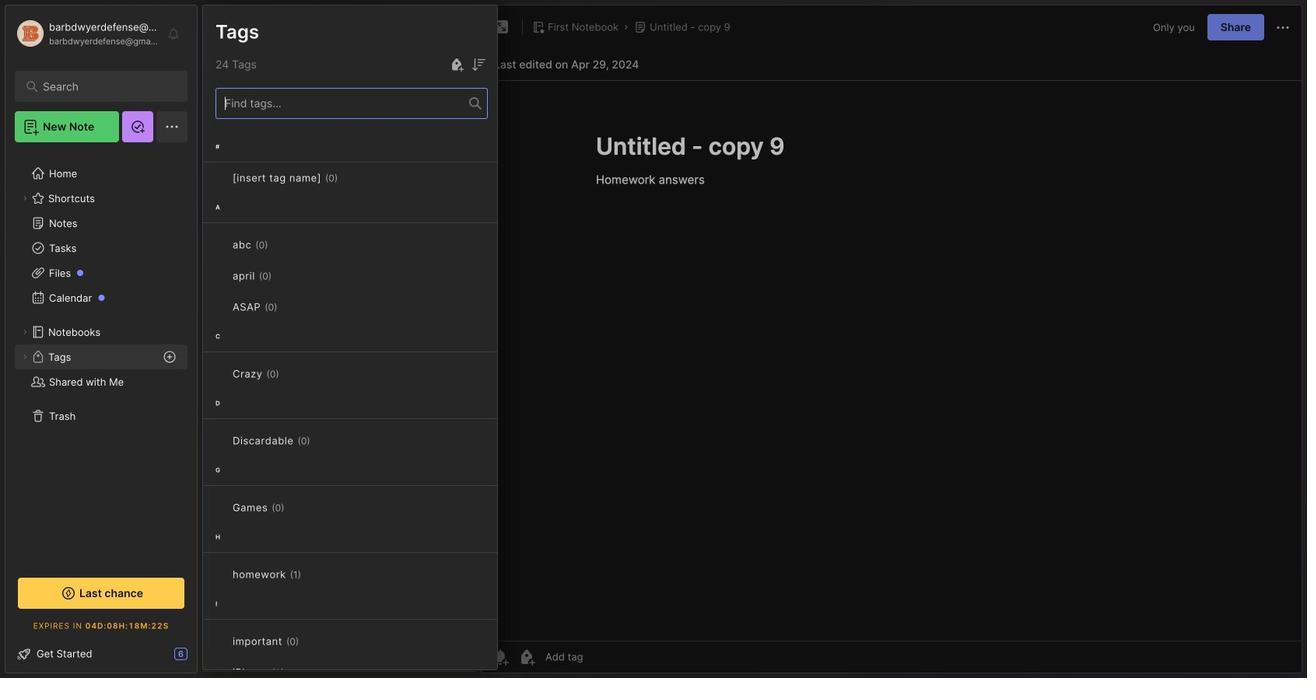 Task type: describe. For each thing, give the bounding box(es) containing it.
none search field inside main element
[[43, 77, 167, 96]]

click to collapse image
[[197, 650, 208, 669]]

add tag image
[[518, 648, 536, 667]]

0 vertical spatial tag actions image
[[277, 301, 302, 314]]

expand note image
[[493, 18, 511, 37]]

Search text field
[[43, 79, 167, 94]]

add a reminder image
[[491, 648, 510, 667]]

Find tags… text field
[[216, 93, 469, 114]]

Note Editor text field
[[482, 80, 1302, 641]]

expand notebooks image
[[20, 328, 30, 337]]

sort options image
[[469, 55, 488, 74]]

Help and Learning task checklist field
[[5, 642, 197, 667]]



Task type: vqa. For each thing, say whether or not it's contained in the screenshot.
group
no



Task type: locate. For each thing, give the bounding box(es) containing it.
note window element
[[481, 5, 1303, 674]]

cell
[[339, 174, 409, 205], [215, 455, 339, 485], [416, 456, 461, 486], [215, 517, 339, 547]]

tag actions image
[[338, 172, 363, 184], [272, 270, 297, 283], [284, 502, 309, 515], [301, 569, 326, 581]]

main element
[[0, 0, 202, 679]]

Account field
[[15, 18, 159, 49]]

None search field
[[43, 77, 167, 96]]

expand tags image
[[20, 353, 30, 362]]

row group
[[202, 112, 479, 679], [203, 132, 497, 679]]

Tag actions field
[[338, 170, 363, 186], [272, 269, 297, 284], [277, 300, 302, 315], [284, 500, 309, 516], [301, 567, 326, 583], [284, 666, 309, 679]]

tree inside main element
[[5, 152, 197, 561]]

Sort field
[[469, 55, 488, 74]]

tree
[[5, 152, 197, 561]]

1 vertical spatial tag actions image
[[284, 667, 309, 679]]

create new tag image
[[448, 55, 466, 74]]

tag actions image
[[277, 301, 302, 314], [284, 667, 309, 679]]



